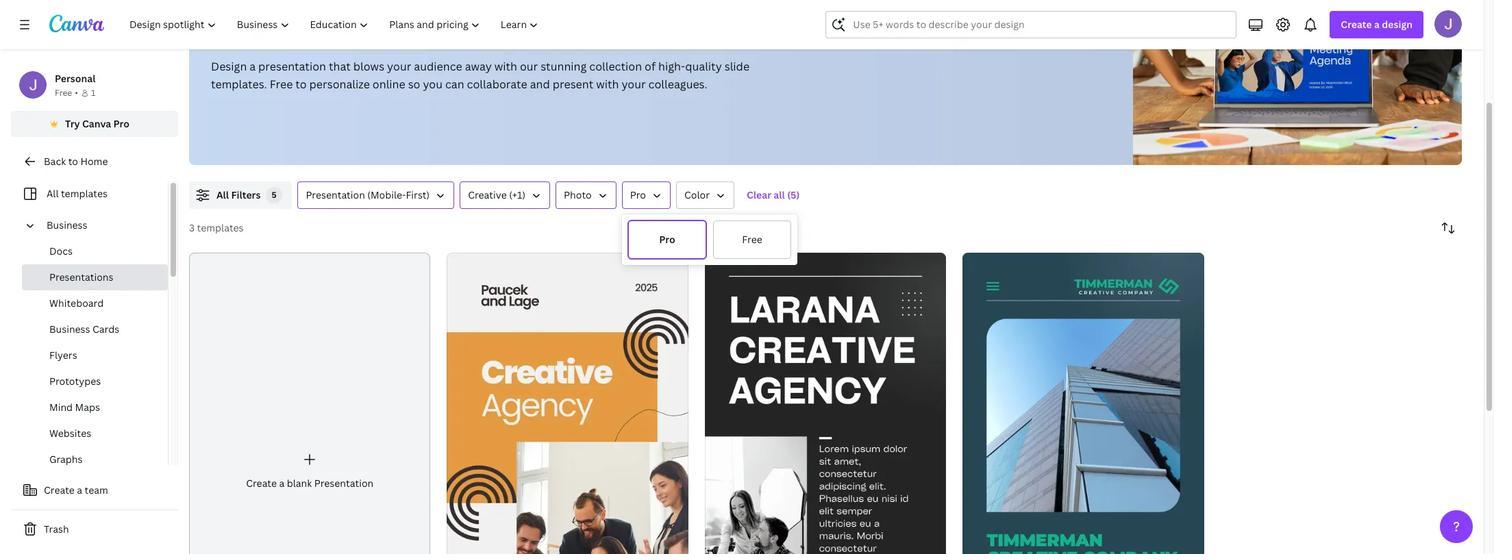 Task type: vqa. For each thing, say whether or not it's contained in the screenshot.
Share dropdown button
no



Task type: describe. For each thing, give the bounding box(es) containing it.
flyers link
[[22, 343, 168, 369]]

create a team button
[[11, 477, 178, 504]]

1 vertical spatial pro
[[630, 188, 646, 201]]

1 vertical spatial with
[[596, 77, 619, 92]]

templates.
[[211, 77, 267, 92]]

filters
[[231, 188, 261, 201]]

collection
[[589, 59, 642, 74]]

back
[[44, 155, 66, 168]]

slide
[[725, 59, 750, 74]]

templates for 3 templates
[[197, 221, 244, 234]]

team
[[85, 484, 108, 497]]

canva
[[82, 117, 111, 130]]

presentation for presentation (mobile-first)
[[306, 188, 365, 201]]

5
[[272, 189, 277, 201]]

that
[[329, 59, 351, 74]]

•
[[75, 87, 78, 99]]

1
[[91, 87, 95, 99]]

0 vertical spatial pro button
[[622, 182, 671, 209]]

all for all filters
[[217, 188, 229, 201]]

first)
[[406, 188, 430, 201]]

home
[[80, 155, 108, 168]]

can
[[445, 77, 464, 92]]

a for blank
[[279, 477, 285, 490]]

collaborate
[[467, 77, 527, 92]]

presentation (mobile-first)
[[306, 188, 430, 201]]

photo
[[564, 188, 592, 201]]

design
[[211, 59, 247, 74]]

whiteboard link
[[22, 291, 168, 317]]

of
[[645, 59, 656, 74]]

presentation for presentation templates
[[211, 17, 353, 47]]

create for create a design
[[1341, 18, 1372, 31]]

create a blank presentation
[[246, 477, 374, 490]]

business cards link
[[22, 317, 168, 343]]

whiteboard
[[49, 297, 104, 310]]

0 vertical spatial your
[[387, 59, 411, 74]]

create a team
[[44, 484, 108, 497]]

trash link
[[11, 516, 178, 543]]

design a presentation that blows your audience away with our stunning collection of high-quality slide templates. free to personalize online so you can collaborate and present with your colleagues.
[[211, 59, 750, 92]]

personalize
[[309, 77, 370, 92]]

creative
[[468, 188, 507, 201]]

green teal modern creative company mobile-first presentation image
[[963, 253, 1204, 554]]

graphs link
[[22, 447, 168, 473]]

business for business
[[47, 219, 87, 232]]

create for create a blank presentation
[[246, 477, 277, 490]]

websites
[[49, 427, 91, 440]]

0 horizontal spatial with
[[494, 59, 517, 74]]

1 vertical spatial to
[[68, 155, 78, 168]]

free button
[[713, 220, 792, 260]]

try
[[65, 117, 80, 130]]

Sort by button
[[1435, 214, 1462, 242]]

our
[[520, 59, 538, 74]]

all
[[774, 188, 785, 201]]

personal
[[55, 72, 96, 85]]

presentation
[[258, 59, 326, 74]]

and
[[530, 77, 550, 92]]

free for free
[[742, 233, 762, 246]]

free for free •
[[55, 87, 72, 99]]

a for team
[[77, 484, 82, 497]]

clear all (5)
[[747, 188, 800, 201]]

templates for presentation templates
[[358, 17, 469, 47]]

business cards
[[49, 323, 119, 336]]

docs
[[49, 245, 73, 258]]

presentations
[[49, 271, 113, 284]]

create a blank presentation link
[[189, 253, 431, 554]]

jacob simon image
[[1435, 10, 1462, 38]]

2 horizontal spatial pro
[[659, 233, 675, 246]]

mind maps
[[49, 401, 100, 414]]

trash
[[44, 523, 69, 536]]



Task type: locate. For each thing, give the bounding box(es) containing it.
1 horizontal spatial with
[[596, 77, 619, 92]]

creative (+1) button
[[460, 182, 550, 209]]

photo button
[[556, 182, 617, 209]]

so
[[408, 77, 420, 92]]

all left filters
[[217, 188, 229, 201]]

1 vertical spatial your
[[622, 77, 646, 92]]

top level navigation element
[[121, 11, 551, 38]]

presentation up presentation
[[211, 17, 353, 47]]

free inside design a presentation that blows your audience away with our stunning collection of high-quality slide templates. free to personalize online so you can collaborate and present with your colleagues.
[[270, 77, 293, 92]]

create
[[1341, 18, 1372, 31], [246, 477, 277, 490], [44, 484, 75, 497]]

presentation inside button
[[306, 188, 365, 201]]

business inside business cards link
[[49, 323, 90, 336]]

0 horizontal spatial pro
[[113, 117, 129, 130]]

all templates
[[47, 187, 108, 200]]

blank
[[287, 477, 312, 490]]

0 horizontal spatial create
[[44, 484, 75, 497]]

color
[[684, 188, 710, 201]]

high-
[[658, 59, 685, 74]]

Search search field
[[853, 12, 1228, 38]]

colleagues.
[[649, 77, 708, 92]]

orange white creative agency mobile-first presentation image
[[447, 253, 688, 554]]

prototypes
[[49, 375, 101, 388]]

1 vertical spatial templates
[[61, 187, 108, 200]]

business
[[47, 219, 87, 232], [49, 323, 90, 336]]

free left "•"
[[55, 87, 72, 99]]

a inside design a presentation that blows your audience away with our stunning collection of high-quality slide templates. free to personalize online so you can collaborate and present with your colleagues.
[[250, 59, 256, 74]]

create inside dropdown button
[[1341, 18, 1372, 31]]

pro button
[[622, 182, 671, 209], [628, 220, 707, 260]]

blows
[[353, 59, 385, 74]]

to
[[295, 77, 307, 92], [68, 155, 78, 168]]

0 horizontal spatial your
[[387, 59, 411, 74]]

templates
[[358, 17, 469, 47], [61, 187, 108, 200], [197, 221, 244, 234]]

create left design
[[1341, 18, 1372, 31]]

all for all templates
[[47, 187, 59, 200]]

with up the collaborate
[[494, 59, 517, 74]]

to inside design a presentation that blows your audience away with our stunning collection of high-quality slide templates. free to personalize online so you can collaborate and present with your colleagues.
[[295, 77, 307, 92]]

clear all (5) button
[[740, 182, 807, 209]]

1 horizontal spatial all
[[217, 188, 229, 201]]

pro button left color
[[622, 182, 671, 209]]

a left design
[[1375, 18, 1380, 31]]

away
[[465, 59, 492, 74]]

stunning
[[541, 59, 587, 74]]

pro button down color
[[628, 220, 707, 260]]

free inside button
[[742, 233, 762, 246]]

0 horizontal spatial templates
[[61, 187, 108, 200]]

all
[[47, 187, 59, 200], [217, 188, 229, 201]]

all filters
[[217, 188, 261, 201]]

0 vertical spatial with
[[494, 59, 517, 74]]

3 templates
[[189, 221, 244, 234]]

free
[[270, 77, 293, 92], [55, 87, 72, 99], [742, 233, 762, 246]]

a left team
[[77, 484, 82, 497]]

all templates link
[[19, 181, 160, 207]]

a inside create a blank presentation element
[[279, 477, 285, 490]]

2 vertical spatial templates
[[197, 221, 244, 234]]

cards
[[92, 323, 119, 336]]

a inside create a team button
[[77, 484, 82, 497]]

online
[[373, 77, 405, 92]]

0 vertical spatial presentation
[[211, 17, 353, 47]]

audience
[[414, 59, 462, 74]]

1 vertical spatial presentation
[[306, 188, 365, 201]]

with
[[494, 59, 517, 74], [596, 77, 619, 92]]

mind
[[49, 401, 73, 414]]

prototypes link
[[22, 369, 168, 395]]

1 vertical spatial pro button
[[628, 220, 707, 260]]

None search field
[[826, 11, 1237, 38]]

templates up audience at the top left
[[358, 17, 469, 47]]

free down clear
[[742, 233, 762, 246]]

0 vertical spatial business
[[47, 219, 87, 232]]

graphs
[[49, 453, 83, 466]]

0 horizontal spatial all
[[47, 187, 59, 200]]

business up "docs"
[[47, 219, 87, 232]]

create a design button
[[1330, 11, 1424, 38]]

templates down back to home
[[61, 187, 108, 200]]

design
[[1382, 18, 1413, 31]]

1 horizontal spatial to
[[295, 77, 307, 92]]

to right back
[[68, 155, 78, 168]]

present
[[553, 77, 594, 92]]

clear
[[747, 188, 772, 201]]

create left blank
[[246, 477, 277, 490]]

you
[[423, 77, 443, 92]]

websites link
[[22, 421, 168, 447]]

templates inside all templates link
[[61, 187, 108, 200]]

a up templates.
[[250, 59, 256, 74]]

templates for all templates
[[61, 187, 108, 200]]

2 vertical spatial pro
[[659, 233, 675, 246]]

create inside button
[[44, 484, 75, 497]]

free down presentation
[[270, 77, 293, 92]]

(+1)
[[509, 188, 526, 201]]

0 vertical spatial templates
[[358, 17, 469, 47]]

a
[[1375, 18, 1380, 31], [250, 59, 256, 74], [279, 477, 285, 490], [77, 484, 82, 497]]

mind maps link
[[22, 395, 168, 421]]

presentation left (mobile-
[[306, 188, 365, 201]]

back to home
[[44, 155, 108, 168]]

presentation (mobile-first) button
[[298, 182, 454, 209]]

creative (+1)
[[468, 188, 526, 201]]

1 horizontal spatial create
[[246, 477, 277, 490]]

a for design
[[1375, 18, 1380, 31]]

1 vertical spatial business
[[49, 323, 90, 336]]

maps
[[75, 401, 100, 414]]

business inside business link
[[47, 219, 87, 232]]

0 vertical spatial pro
[[113, 117, 129, 130]]

a left blank
[[279, 477, 285, 490]]

back to home link
[[11, 148, 178, 175]]

flyers
[[49, 349, 77, 362]]

5 filter options selected element
[[266, 187, 283, 204]]

1 horizontal spatial pro
[[630, 188, 646, 201]]

try canva pro
[[65, 117, 129, 130]]

business link
[[41, 212, 160, 238]]

0 vertical spatial to
[[295, 77, 307, 92]]

your
[[387, 59, 411, 74], [622, 77, 646, 92]]

business for business cards
[[49, 323, 90, 336]]

2 vertical spatial presentation
[[314, 477, 374, 490]]

templates right 3
[[197, 221, 244, 234]]

presentation templates
[[211, 17, 469, 47]]

business up "flyers"
[[49, 323, 90, 336]]

2 horizontal spatial templates
[[358, 17, 469, 47]]

0 horizontal spatial to
[[68, 155, 78, 168]]

create a design
[[1341, 18, 1413, 31]]

pro inside button
[[113, 117, 129, 130]]

0 horizontal spatial free
[[55, 87, 72, 99]]

presentation right blank
[[314, 477, 374, 490]]

create for create a team
[[44, 484, 75, 497]]

with down collection
[[596, 77, 619, 92]]

try canva pro button
[[11, 111, 178, 137]]

color button
[[676, 182, 735, 209]]

docs link
[[22, 238, 168, 264]]

(mobile-
[[367, 188, 406, 201]]

1 horizontal spatial free
[[270, 77, 293, 92]]

pro
[[113, 117, 129, 130], [630, 188, 646, 201], [659, 233, 675, 246]]

a inside create a design dropdown button
[[1375, 18, 1380, 31]]

quality
[[685, 59, 722, 74]]

your down of
[[622, 77, 646, 92]]

your up online in the top of the page
[[387, 59, 411, 74]]

2 horizontal spatial free
[[742, 233, 762, 246]]

(5)
[[787, 188, 800, 201]]

free •
[[55, 87, 78, 99]]

black white professional creative agency mobile presentation image
[[705, 253, 946, 554]]

3
[[189, 221, 195, 234]]

1 horizontal spatial templates
[[197, 221, 244, 234]]

1 horizontal spatial your
[[622, 77, 646, 92]]

all down back
[[47, 187, 59, 200]]

2 horizontal spatial create
[[1341, 18, 1372, 31]]

a for presentation
[[250, 59, 256, 74]]

create down graphs in the left of the page
[[44, 484, 75, 497]]

create a blank presentation element
[[189, 253, 431, 554]]

to down presentation
[[295, 77, 307, 92]]



